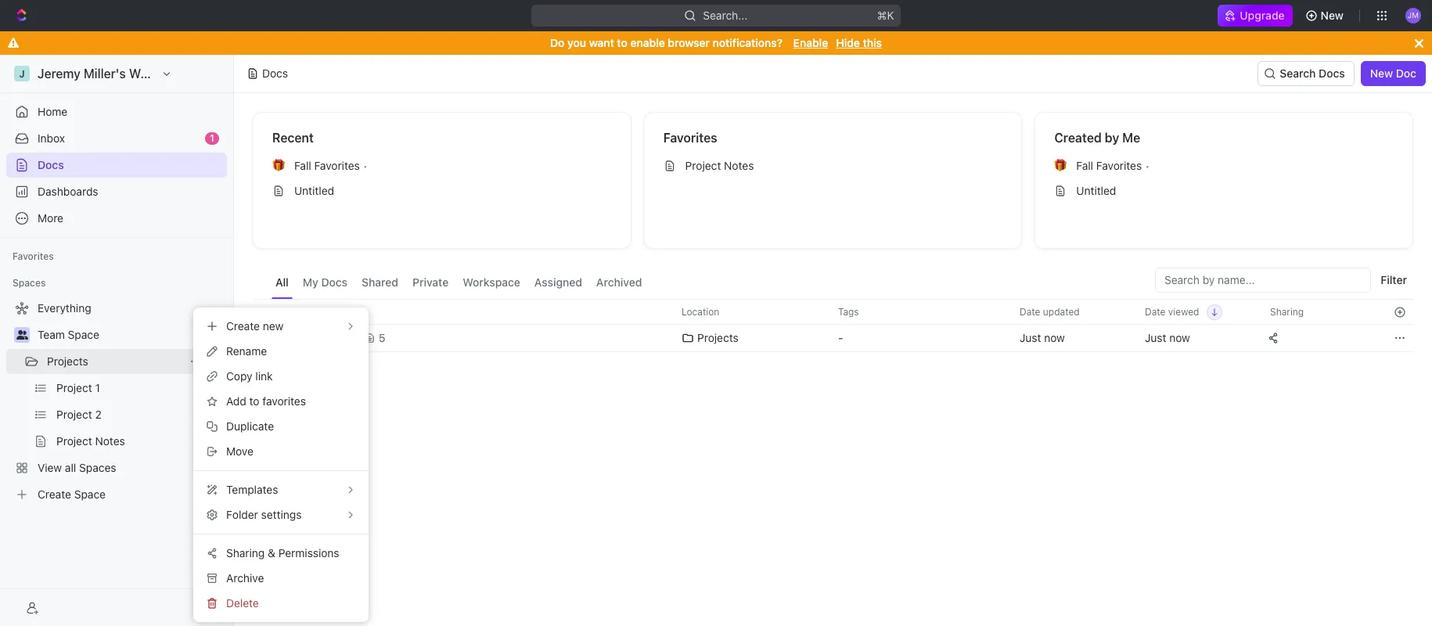 Task type: locate. For each thing, give the bounding box(es) containing it.
folder settings button
[[200, 502, 362, 527]]

just now down date viewed
[[1145, 331, 1190, 344]]

row up -
[[253, 299, 1413, 325]]

2 untitled link from the left
[[1048, 178, 1400, 203]]

new doc
[[1370, 67, 1417, 80]]

delete
[[226, 596, 259, 610]]

name
[[274, 306, 300, 317]]

1 vertical spatial project
[[290, 331, 326, 344]]

0 horizontal spatial date
[[1020, 306, 1040, 317]]

templates link
[[200, 477, 362, 502]]

created by me
[[1054, 131, 1141, 145]]

2 row from the top
[[253, 322, 1413, 354]]

row
[[253, 299, 1413, 325], [253, 322, 1413, 354]]

1 date from the left
[[1020, 306, 1040, 317]]

dashboards link
[[6, 179, 227, 204]]

0 horizontal spatial project
[[290, 331, 326, 344]]

0 horizontal spatial now
[[1044, 331, 1065, 344]]

1 vertical spatial notes
[[329, 331, 360, 344]]

private
[[412, 275, 449, 289]]

date left viewed
[[1145, 306, 1166, 317]]

untitled down recent on the top of page
[[294, 184, 334, 197]]

0 horizontal spatial project notes
[[290, 331, 360, 344]]

1 fall from the left
[[294, 159, 311, 172]]

fall favorites • for created by me
[[1076, 159, 1150, 172]]

team space
[[38, 328, 99, 341]]

1 horizontal spatial fall
[[1076, 159, 1093, 172]]

1 horizontal spatial now
[[1169, 331, 1190, 344]]

🎁 for created by me
[[1054, 160, 1067, 171]]

cell
[[253, 324, 270, 352]]

untitled link
[[266, 178, 618, 203], [1048, 178, 1400, 203]]

sharing for sharing
[[1270, 306, 1304, 317]]

search
[[1280, 67, 1316, 80]]

fall down recent on the top of page
[[294, 159, 311, 172]]

1 horizontal spatial fall favorites •
[[1076, 159, 1150, 172]]

1 vertical spatial sharing
[[226, 546, 265, 560]]

0 vertical spatial projects
[[697, 331, 739, 344]]

my
[[303, 275, 318, 289]]

duplicate link
[[200, 414, 362, 439]]

1 horizontal spatial new
[[1370, 67, 1393, 80]]

row containing name
[[253, 299, 1413, 325]]

1 vertical spatial projects
[[47, 355, 88, 368]]

new left doc
[[1370, 67, 1393, 80]]

home
[[38, 105, 68, 118]]

new up search docs
[[1321, 9, 1344, 22]]

untitled for recent
[[294, 184, 334, 197]]

fall for recent
[[294, 159, 311, 172]]

2 fall from the left
[[1076, 159, 1093, 172]]

0 horizontal spatial projects
[[47, 355, 88, 368]]

1 horizontal spatial just
[[1145, 331, 1166, 344]]

to right the want
[[617, 36, 628, 49]]

0 horizontal spatial to
[[249, 394, 259, 408]]

1 horizontal spatial •
[[1145, 159, 1150, 172]]

date left the updated
[[1020, 306, 1040, 317]]

project
[[685, 159, 721, 172], [290, 331, 326, 344]]

0 vertical spatial project notes
[[685, 159, 754, 172]]

just now down date updated button
[[1020, 331, 1065, 344]]

docs inside button
[[321, 275, 348, 289]]

create new link
[[200, 314, 362, 339]]

tree containing team space
[[6, 296, 227, 507]]

fall
[[294, 159, 311, 172], [1076, 159, 1093, 172]]

docs
[[262, 67, 288, 80], [1319, 67, 1345, 80], [38, 158, 64, 171], [321, 275, 348, 289]]

search...
[[703, 9, 748, 22]]

my docs button
[[299, 268, 351, 299]]

2 fall favorites • from the left
[[1076, 159, 1150, 172]]

just now
[[1020, 331, 1065, 344], [1145, 331, 1190, 344]]

new
[[1321, 9, 1344, 22], [1370, 67, 1393, 80]]

new
[[263, 319, 284, 333]]

sharing inside table
[[1270, 306, 1304, 317]]

1 horizontal spatial just now
[[1145, 331, 1190, 344]]

fall favorites •
[[294, 159, 368, 172], [1076, 159, 1150, 172]]

upgrade link
[[1218, 5, 1293, 27]]

row down tags
[[253, 322, 1413, 354]]

1 horizontal spatial project
[[685, 159, 721, 172]]

templates button
[[200, 477, 362, 502]]

0 horizontal spatial new
[[1321, 9, 1344, 22]]

1 horizontal spatial untitled
[[1076, 184, 1116, 197]]

spaces
[[13, 277, 46, 289]]

notes
[[724, 159, 754, 172], [329, 331, 360, 344]]

docs right the search
[[1319, 67, 1345, 80]]

projects
[[697, 331, 739, 344], [47, 355, 88, 368]]

1 🎁 from the left
[[272, 160, 285, 171]]

1 horizontal spatial projects
[[697, 331, 739, 344]]

🎁 down created
[[1054, 160, 1067, 171]]

tab list containing all
[[272, 268, 646, 299]]

fall favorites • down by in the right top of the page
[[1076, 159, 1150, 172]]

1 vertical spatial new
[[1370, 67, 1393, 80]]

all button
[[272, 268, 293, 299]]

docs up recent on the top of page
[[262, 67, 288, 80]]

0 horizontal spatial just
[[1020, 331, 1041, 344]]

location
[[682, 306, 720, 317]]

new for new doc
[[1370, 67, 1393, 80]]

projects down location
[[697, 331, 739, 344]]

1 vertical spatial to
[[249, 394, 259, 408]]

browser
[[668, 36, 710, 49]]

move link
[[200, 439, 362, 464]]

0 horizontal spatial untitled
[[294, 184, 334, 197]]

this
[[863, 36, 882, 49]]

new inside 'button'
[[1370, 67, 1393, 80]]

to
[[617, 36, 628, 49], [249, 394, 259, 408]]

1 untitled link from the left
[[266, 178, 618, 203]]

🎁 down recent on the top of page
[[272, 160, 285, 171]]

project notes inside table
[[290, 331, 360, 344]]

0 horizontal spatial just now
[[1020, 331, 1065, 344]]

now down date updated button
[[1044, 331, 1065, 344]]

date updated button
[[1010, 300, 1089, 324]]

0 horizontal spatial fall
[[294, 159, 311, 172]]

1 horizontal spatial project notes
[[685, 159, 754, 172]]

1 fall favorites • from the left
[[294, 159, 368, 172]]

tree
[[6, 296, 227, 507]]

0 horizontal spatial •
[[363, 159, 368, 172]]

untitled
[[294, 184, 334, 197], [1076, 184, 1116, 197]]

0 vertical spatial sharing
[[1270, 306, 1304, 317]]

1 horizontal spatial untitled link
[[1048, 178, 1400, 203]]

settings
[[261, 508, 302, 521]]

new inside button
[[1321, 9, 1344, 22]]

0 vertical spatial to
[[617, 36, 628, 49]]

0 horizontal spatial 🎁
[[272, 160, 285, 171]]

1 • from the left
[[363, 159, 368, 172]]

•
[[363, 159, 368, 172], [1145, 159, 1150, 172]]

folder
[[226, 508, 258, 521]]

sharing up archive
[[226, 546, 265, 560]]

sharing
[[1270, 306, 1304, 317], [226, 546, 265, 560]]

untitled down created by me
[[1076, 184, 1116, 197]]

viewed
[[1168, 306, 1199, 317]]

new doc button
[[1361, 61, 1426, 86]]

want
[[589, 36, 614, 49]]

now
[[1044, 331, 1065, 344], [1169, 331, 1190, 344]]

project notes inside project notes link
[[685, 159, 754, 172]]

🎁
[[272, 160, 285, 171], [1054, 160, 1067, 171]]

2 date from the left
[[1145, 306, 1166, 317]]

add to favorites link
[[200, 389, 362, 414]]

• for recent
[[363, 159, 368, 172]]

to right add
[[249, 394, 259, 408]]

1 horizontal spatial 🎁
[[1054, 160, 1067, 171]]

0 vertical spatial notes
[[724, 159, 754, 172]]

tab list
[[272, 268, 646, 299]]

1 horizontal spatial sharing
[[1270, 306, 1304, 317]]

docs right my
[[321, 275, 348, 289]]

archive link
[[200, 566, 362, 591]]

2 • from the left
[[1145, 159, 1150, 172]]

just down date viewed
[[1145, 331, 1166, 344]]

0 vertical spatial project
[[685, 159, 721, 172]]

column header
[[253, 299, 270, 325]]

1 row from the top
[[253, 299, 1413, 325]]

1 vertical spatial project notes
[[290, 331, 360, 344]]

projects inside sidebar navigation
[[47, 355, 88, 368]]

0 horizontal spatial sharing
[[226, 546, 265, 560]]

0 vertical spatial new
[[1321, 9, 1344, 22]]

date
[[1020, 306, 1040, 317], [1145, 306, 1166, 317]]

2 🎁 from the left
[[1054, 160, 1067, 171]]

tags
[[838, 306, 859, 317]]

0 horizontal spatial untitled link
[[266, 178, 618, 203]]

1 horizontal spatial date
[[1145, 306, 1166, 317]]

2 untitled from the left
[[1076, 184, 1116, 197]]

table
[[253, 299, 1413, 354]]

now down date viewed button
[[1169, 331, 1190, 344]]

1 untitled from the left
[[294, 184, 334, 197]]

projects down team space
[[47, 355, 88, 368]]

sharing down search by name... text box
[[1270, 306, 1304, 317]]

&
[[268, 546, 275, 560]]

1 horizontal spatial notes
[[724, 159, 754, 172]]

add to favorites
[[226, 394, 306, 408]]

fall favorites • down recent on the top of page
[[294, 159, 368, 172]]

0 horizontal spatial fall favorites •
[[294, 159, 368, 172]]

1 just from the left
[[1020, 331, 1041, 344]]

inbox
[[38, 131, 65, 145]]

project notes link
[[657, 153, 1009, 178]]

just down date updated button
[[1020, 331, 1041, 344]]

fall down created
[[1076, 159, 1093, 172]]

docs down inbox
[[38, 158, 64, 171]]

project inside project notes link
[[685, 159, 721, 172]]



Task type: vqa. For each thing, say whether or not it's contained in the screenshot.
Start corresponding to Start FREE trial
no



Task type: describe. For each thing, give the bounding box(es) containing it.
do you want to enable browser notifications? enable hide this
[[550, 36, 882, 49]]

me
[[1122, 131, 1141, 145]]

by
[[1105, 131, 1119, 145]]

docs inside sidebar navigation
[[38, 158, 64, 171]]

assigned
[[534, 275, 582, 289]]

archive
[[226, 571, 264, 585]]

create new
[[226, 319, 284, 333]]

do
[[550, 36, 565, 49]]

date viewed
[[1145, 306, 1199, 317]]

archived button
[[592, 268, 646, 299]]

you
[[567, 36, 586, 49]]

table containing project notes
[[253, 299, 1413, 354]]

new for new
[[1321, 9, 1344, 22]]

fall favorites • for recent
[[294, 159, 368, 172]]

my docs
[[303, 275, 348, 289]]

sidebar navigation
[[0, 55, 234, 626]]

create
[[226, 319, 260, 333]]

create new button
[[200, 314, 362, 339]]

2 just from the left
[[1145, 331, 1166, 344]]

private button
[[409, 268, 453, 299]]

Search by name... text field
[[1165, 268, 1362, 292]]

row containing project notes
[[253, 322, 1413, 354]]

shared
[[362, 275, 398, 289]]

move
[[226, 445, 254, 458]]

team space link
[[38, 322, 224, 347]]

⌘k
[[877, 9, 894, 22]]

favorites button
[[6, 247, 60, 266]]

shared button
[[358, 268, 402, 299]]

copy
[[226, 369, 252, 383]]

fall for created by me
[[1076, 159, 1093, 172]]

1 just now from the left
[[1020, 331, 1065, 344]]

upgrade
[[1240, 9, 1285, 22]]

notifications?
[[713, 36, 783, 49]]

sharing & permissions
[[226, 546, 339, 560]]

user group image
[[16, 330, 28, 340]]

assigned button
[[531, 268, 586, 299]]

untitled link for created by me
[[1048, 178, 1400, 203]]

space
[[68, 328, 99, 341]]

1 horizontal spatial to
[[617, 36, 628, 49]]

templates
[[226, 483, 278, 496]]

workspace button
[[459, 268, 524, 299]]

date viewed button
[[1136, 300, 1223, 324]]

favorites inside 'favorites' button
[[13, 250, 54, 262]]

2 just now from the left
[[1145, 331, 1190, 344]]

archived
[[596, 275, 642, 289]]

tree inside sidebar navigation
[[6, 296, 227, 507]]

docs link
[[6, 153, 227, 178]]

sharing & permissions link
[[200, 541, 362, 566]]

favorites
[[262, 394, 306, 408]]

copy link link
[[200, 364, 362, 389]]

home link
[[6, 99, 227, 124]]

folder settings link
[[200, 502, 362, 527]]

untitled link for recent
[[266, 178, 618, 203]]

sharing for sharing & permissions
[[226, 546, 265, 560]]

delete link
[[200, 591, 362, 616]]

duplicate
[[226, 419, 274, 433]]

folder settings
[[226, 508, 302, 521]]

enable
[[630, 36, 665, 49]]

enable
[[793, 36, 828, 49]]

doc
[[1396, 67, 1417, 80]]

team
[[38, 328, 65, 341]]

new button
[[1299, 3, 1353, 28]]

cell inside table
[[253, 324, 270, 352]]

-
[[838, 331, 843, 344]]

🎁 for recent
[[272, 160, 285, 171]]

untitled for created by me
[[1076, 184, 1116, 197]]

all
[[275, 275, 289, 289]]

1
[[210, 132, 214, 144]]

copy link
[[226, 369, 273, 383]]

5
[[379, 331, 386, 344]]

updated
[[1043, 306, 1080, 317]]

rename link
[[200, 339, 362, 364]]

search docs button
[[1258, 61, 1354, 86]]

created
[[1054, 131, 1102, 145]]

permissions
[[278, 546, 339, 560]]

projects link
[[47, 349, 183, 374]]

link
[[255, 369, 273, 383]]

rename
[[226, 344, 267, 358]]

dashboards
[[38, 185, 98, 198]]

0 horizontal spatial notes
[[329, 331, 360, 344]]

recent
[[272, 131, 314, 145]]

project inside table
[[290, 331, 326, 344]]

docs inside button
[[1319, 67, 1345, 80]]

• for created by me
[[1145, 159, 1150, 172]]

hide
[[836, 36, 860, 49]]

1 now from the left
[[1044, 331, 1065, 344]]

date for date viewed
[[1145, 306, 1166, 317]]

column header inside table
[[253, 299, 270, 325]]

date updated
[[1020, 306, 1080, 317]]

date for date updated
[[1020, 306, 1040, 317]]

2 now from the left
[[1169, 331, 1190, 344]]

add
[[226, 394, 246, 408]]

workspace
[[463, 275, 520, 289]]

search docs
[[1280, 67, 1345, 80]]



